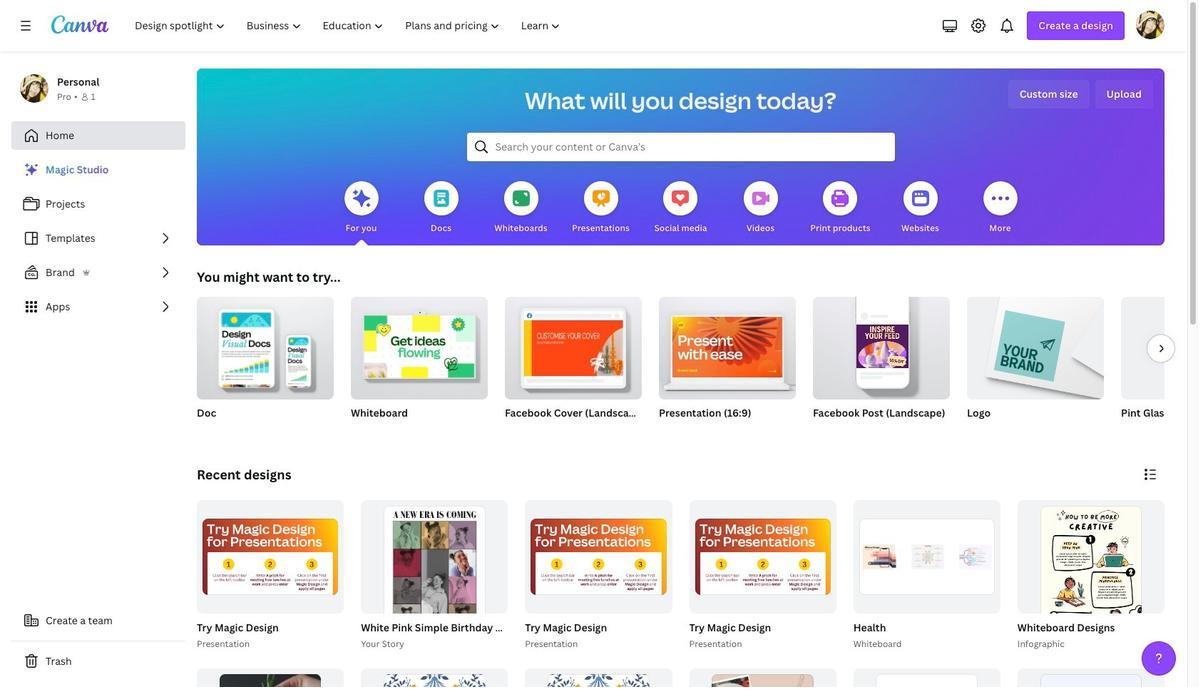 Task type: locate. For each thing, give the bounding box(es) containing it.
None search field
[[467, 133, 895, 161]]

stephanie aranda image
[[1137, 11, 1165, 39]]

group
[[197, 291, 334, 438], [197, 291, 334, 400], [659, 291, 796, 438], [659, 291, 796, 400], [813, 291, 950, 438], [813, 291, 950, 400], [967, 291, 1104, 438], [967, 291, 1104, 400], [351, 297, 488, 438], [351, 297, 488, 400], [505, 297, 642, 438], [1122, 297, 1199, 438], [1122, 297, 1199, 400], [194, 500, 344, 651], [197, 500, 344, 613], [358, 500, 651, 687], [361, 500, 508, 687], [522, 500, 672, 651], [525, 500, 672, 613], [687, 500, 837, 651], [690, 500, 837, 613], [851, 500, 1001, 651], [854, 500, 1001, 613], [1015, 500, 1165, 687], [1018, 500, 1165, 687], [197, 668, 344, 687], [361, 668, 508, 687], [525, 668, 672, 687], [690, 668, 837, 687], [854, 668, 1001, 687], [1018, 668, 1165, 687]]

top level navigation element
[[126, 11, 573, 40]]

list
[[11, 156, 185, 321]]



Task type: describe. For each thing, give the bounding box(es) containing it.
Search search field
[[495, 133, 866, 161]]



Task type: vqa. For each thing, say whether or not it's contained in the screenshot.
the 'stephanie aranda' image
yes



